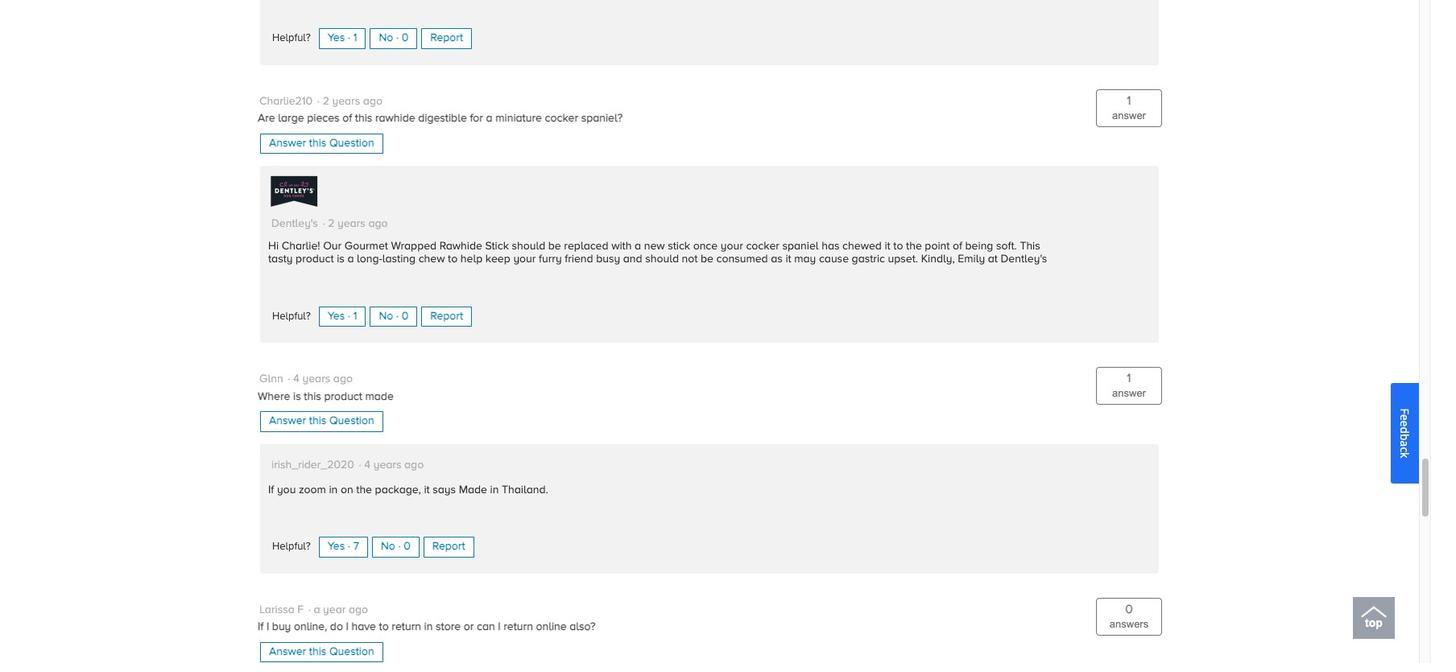Task type: vqa. For each thing, say whether or not it's contained in the screenshot.
years in the Charlie210 · 2 years ago Are large pieces of this rawhide digestible for a miniature cocker spaniel?
yes



Task type: describe. For each thing, give the bounding box(es) containing it.
a inside charlie210 · 2 years ago are large pieces of this rawhide digestible for a miniature cocker spaniel?
[[486, 112, 493, 126]]

in inside larissa f · a year ago if i buy online, do i have to return in store or can i return online also?
[[424, 621, 433, 635]]

stick
[[668, 240, 691, 254]]

glnn button
[[259, 373, 283, 387]]

0 for content helpfulness group associated with 4 years ago
[[404, 540, 411, 555]]

k
[[1398, 453, 1413, 459]]

or
[[464, 621, 474, 635]]

says
[[433, 483, 456, 498]]

ago for dentley's
[[369, 217, 388, 231]]

thailand.
[[502, 483, 549, 498]]

dentley's image
[[270, 176, 319, 208]]

f e e d b a c k
[[1398, 409, 1413, 459]]

once
[[693, 240, 718, 254]]

2 for dentley's
[[328, 217, 335, 231]]

not
[[682, 253, 698, 267]]

gastric
[[852, 253, 886, 267]]

answer for is
[[269, 414, 306, 429]]

irish_rider_2020 button
[[272, 458, 354, 473]]

f inside button
[[1398, 409, 1413, 415]]

1 i from the left
[[267, 621, 269, 635]]

a right with
[[635, 240, 641, 254]]

answer for large
[[269, 136, 306, 151]]

content helpfulness group for 2 years ago
[[272, 307, 472, 327]]

dentley's button
[[272, 217, 318, 231]]

1 return from the left
[[392, 621, 421, 635]]

4 for irish_rider_2020
[[364, 458, 371, 473]]

irish_rider_2020 · 4 years ago
[[272, 458, 430, 473]]

long-
[[357, 253, 383, 267]]

2 horizontal spatial to
[[894, 240, 904, 254]]

1 e from the top
[[1398, 415, 1413, 421]]

cause
[[819, 253, 849, 267]]

· inside glnn · 4 years ago where is this product made
[[288, 373, 290, 387]]

0 vertical spatial no
[[379, 31, 393, 45]]

are
[[258, 112, 275, 126]]

2 horizontal spatial it
[[885, 240, 891, 254]]

0 horizontal spatial it
[[424, 483, 430, 498]]

1 horizontal spatial your
[[721, 240, 744, 254]]

being
[[966, 240, 994, 254]]

answer this question button for buy
[[260, 643, 383, 663]]

answer this question button for of
[[260, 134, 383, 154]]

hi charlie! our gourmet wrapped rawhide stick should be replaced with a new stick once your cocker spaniel has chewed it to the point of being soft. this tasty product is a long-lasting chew to help keep your furry friend busy and should not be consumed as it may cause gastric upset. kindly, emily at dentley's
[[268, 240, 1048, 267]]

0 horizontal spatial your
[[514, 253, 536, 267]]

1 answer for if you zoom in on the package, it says made in thailand.
[[1113, 372, 1147, 400]]

you
[[277, 483, 296, 498]]

pieces
[[307, 112, 340, 126]]

f inside larissa f · a year ago if i buy online, do i have to return in store or can i return online also?
[[298, 603, 304, 618]]

store
[[436, 621, 461, 635]]

dentley's · 2 years ago
[[272, 217, 394, 231]]

helpful? for charlie210
[[272, 310, 311, 323]]

point
[[925, 240, 950, 254]]

glnn
[[259, 373, 283, 387]]

answer for hi charlie! our gourmet wrapped rawhide stick should be replaced with a new stick once your cocker spaniel has chewed it to the point of being soft. this tasty product is a long-lasting chew to help keep your furry friend busy and should not be consumed as it may cause gastric upset. kindly, emily at dentley's
[[1113, 109, 1147, 121]]

kindly,
[[922, 253, 955, 267]]

spaniel?
[[581, 112, 623, 126]]

new
[[644, 240, 665, 254]]

answer this question for of
[[269, 136, 374, 151]]

1 horizontal spatial it
[[786, 253, 792, 267]]

0 inside 0 answers
[[1126, 603, 1134, 618]]

this for 4 years ago
[[309, 414, 327, 429]]

yes for 2 years ago
[[328, 309, 345, 324]]

0 horizontal spatial dentley's
[[272, 217, 318, 231]]

charlie!
[[282, 240, 320, 254]]

no for 2 years ago
[[379, 309, 393, 324]]

no · 0 for 2 years ago
[[379, 309, 409, 324]]

for
[[470, 112, 483, 126]]

content helpfulness group for 4 years ago
[[272, 538, 474, 558]]

is inside glnn · 4 years ago where is this product made
[[293, 390, 301, 404]]

may
[[795, 253, 817, 267]]

can
[[477, 621, 495, 635]]

made
[[459, 483, 487, 498]]

has
[[822, 240, 840, 254]]

product inside glnn · 4 years ago where is this product made
[[324, 390, 363, 404]]

report for 2 years ago
[[431, 309, 463, 324]]

lasting
[[383, 253, 416, 267]]

· inside charlie210 · 2 years ago are large pieces of this rawhide digestible for a miniature cocker spaniel?
[[317, 94, 320, 109]]

charlie210
[[259, 94, 313, 109]]

as
[[771, 253, 783, 267]]

friend
[[565, 253, 594, 267]]

gourmet
[[345, 240, 388, 254]]

large
[[278, 112, 304, 126]]

question for made
[[329, 414, 374, 429]]

7
[[353, 540, 359, 555]]

2 horizontal spatial in
[[490, 483, 499, 498]]

do
[[330, 621, 343, 635]]

chewed
[[843, 240, 882, 254]]

larissa
[[259, 603, 295, 618]]

at
[[988, 253, 998, 267]]

answer this question for buy
[[269, 645, 374, 660]]

irish_rider_2020
[[272, 458, 354, 473]]

answer this question for product
[[269, 414, 374, 429]]

ago for irish_rider_2020
[[405, 458, 424, 473]]

spaniel
[[783, 240, 819, 254]]

this inside charlie210 · 2 years ago are large pieces of this rawhide digestible for a miniature cocker spaniel?
[[355, 112, 373, 126]]

charlie210 · 2 years ago are large pieces of this rawhide digestible for a miniature cocker spaniel?
[[258, 94, 623, 126]]

year
[[323, 603, 346, 618]]

b
[[1398, 434, 1413, 441]]

ago for charlie210
[[363, 94, 383, 109]]

d
[[1398, 427, 1413, 434]]

· inside larissa f · a year ago if i buy online, do i have to return in store or can i return online also?
[[308, 603, 311, 618]]

2 for charlie210
[[323, 94, 329, 109]]

of inside charlie210 · 2 years ago are large pieces of this rawhide digestible for a miniature cocker spaniel?
[[343, 112, 352, 126]]

1 answer for hi charlie! our gourmet wrapped rawhide stick should be replaced with a new stick once your cocker spaniel has chewed it to the point of being soft. this tasty product is a long-lasting chew to help keep your furry friend busy and should not be consumed as it may cause gastric upset. kindly, emily at dentley's
[[1113, 93, 1147, 121]]

0 for 1st content helpfulness group from the top
[[402, 31, 409, 45]]

a inside 'f e e d b a c k' button
[[1398, 441, 1413, 447]]

soft.
[[997, 240, 1018, 254]]

keep
[[486, 253, 511, 267]]

stick
[[485, 240, 509, 254]]

0 horizontal spatial be
[[549, 240, 561, 254]]

0 horizontal spatial should
[[512, 240, 546, 254]]

online
[[536, 621, 567, 635]]

consumed
[[717, 253, 768, 267]]

years for irish_rider_2020
[[374, 458, 402, 473]]

no · 0 for 4 years ago
[[381, 540, 411, 555]]



Task type: locate. For each thing, give the bounding box(es) containing it.
2 return from the left
[[504, 621, 533, 635]]

1 horizontal spatial return
[[504, 621, 533, 635]]

0 vertical spatial is
[[337, 253, 345, 267]]

1 vertical spatial no
[[379, 309, 393, 324]]

1 answer
[[1113, 93, 1147, 121], [1113, 372, 1147, 400]]

f
[[1398, 409, 1413, 415], [298, 603, 304, 618]]

2 vertical spatial no · 0
[[381, 540, 411, 555]]

dentley's inside hi charlie! our gourmet wrapped rawhide stick should be replaced with a new stick once your cocker spaniel has chewed it to the point of being soft. this tasty product is a long-lasting chew to help keep your furry friend busy and should not be consumed as it may cause gastric upset. kindly, emily at dentley's
[[1001, 253, 1048, 267]]

yes for 4 years ago
[[328, 540, 345, 555]]

should
[[512, 240, 546, 254], [646, 253, 679, 267]]

package,
[[375, 483, 421, 498]]

report button for 4 years ago
[[424, 538, 474, 558]]

return right can
[[504, 621, 533, 635]]

c
[[1398, 447, 1413, 453]]

a
[[486, 112, 493, 126], [635, 240, 641, 254], [348, 253, 354, 267], [1398, 441, 1413, 447], [314, 603, 320, 618]]

answers
[[1110, 619, 1149, 631]]

of inside hi charlie! our gourmet wrapped rawhide stick should be replaced with a new stick once your cocker spaniel has chewed it to the point of being soft. this tasty product is a long-lasting chew to help keep your furry friend busy and should not be consumed as it may cause gastric upset. kindly, emily at dentley's
[[953, 240, 963, 254]]

0 horizontal spatial is
[[293, 390, 301, 404]]

2 question from the top
[[329, 414, 374, 429]]

top
[[1366, 617, 1383, 630]]

content helpfulness group
[[272, 29, 472, 49], [272, 307, 472, 327], [272, 538, 474, 558]]

helpful? down "tasty"
[[272, 310, 311, 323]]

of right point
[[953, 240, 963, 254]]

years up package,
[[374, 458, 402, 473]]

question down the have
[[329, 645, 374, 660]]

3 i from the left
[[498, 621, 501, 635]]

1 vertical spatial of
[[953, 240, 963, 254]]

0 down lasting
[[402, 309, 409, 324]]

e up d
[[1398, 415, 1413, 421]]

2 vertical spatial answer
[[269, 645, 306, 660]]

should left not
[[646, 253, 679, 267]]

it left says
[[424, 483, 430, 498]]

answer this question button
[[260, 134, 383, 154], [260, 412, 383, 433], [260, 643, 383, 663]]

ago for glnn
[[333, 373, 353, 387]]

product right "tasty"
[[296, 253, 334, 267]]

zoom
[[299, 483, 326, 498]]

0 up answers
[[1126, 603, 1134, 618]]

years for dentley's
[[338, 217, 366, 231]]

this inside glnn · 4 years ago where is this product made
[[304, 390, 321, 404]]

report up charlie210 · 2 years ago are large pieces of this rawhide digestible for a miniature cocker spaniel?
[[431, 31, 463, 45]]

to right the have
[[379, 621, 389, 635]]

rawhide
[[375, 112, 415, 126]]

e up b
[[1398, 421, 1413, 427]]

answer down the where
[[269, 414, 306, 429]]

answer this question button for product
[[260, 412, 383, 433]]

furry
[[539, 253, 562, 267]]

1 helpful? from the top
[[272, 32, 311, 45]]

3 answer from the top
[[269, 645, 306, 660]]

ago up rawhide
[[363, 94, 383, 109]]

years for glnn
[[303, 373, 331, 387]]

1 vertical spatial 2
[[328, 217, 335, 231]]

2 inside charlie210 · 2 years ago are large pieces of this rawhide digestible for a miniature cocker spaniel?
[[323, 94, 329, 109]]

a right for
[[486, 112, 493, 126]]

tasty
[[268, 253, 293, 267]]

your right once on the top
[[721, 240, 744, 254]]

replaced
[[564, 240, 609, 254]]

1 horizontal spatial of
[[953, 240, 963, 254]]

report down chew
[[431, 309, 463, 324]]

0 vertical spatial 1 answer
[[1113, 93, 1147, 121]]

2 vertical spatial question
[[329, 645, 374, 660]]

have
[[352, 621, 376, 635]]

0 vertical spatial question
[[329, 136, 374, 151]]

1 vertical spatial answer
[[1113, 388, 1147, 400]]

answer down buy
[[269, 645, 306, 660]]

answer this question down glnn · 4 years ago where is this product made at the left bottom of page
[[269, 414, 374, 429]]

2 answer this question button from the top
[[260, 412, 383, 433]]

miniature
[[496, 112, 542, 126]]

no · 0
[[379, 31, 409, 45], [379, 309, 409, 324], [381, 540, 411, 555]]

is left long-
[[337, 253, 345, 267]]

1 vertical spatial the
[[356, 483, 372, 498]]

0 vertical spatial content helpfulness group
[[272, 29, 472, 49]]

helpful? left yes · 7
[[272, 541, 311, 554]]

a left year
[[314, 603, 320, 618]]

in left store
[[424, 621, 433, 635]]

product
[[296, 253, 334, 267], [324, 390, 363, 404]]

cocker left spaniel?
[[545, 112, 579, 126]]

1 vertical spatial yes
[[328, 309, 345, 324]]

digestible
[[418, 112, 467, 126]]

0 vertical spatial no · 0
[[379, 31, 409, 45]]

2 answer this question from the top
[[269, 414, 374, 429]]

years inside charlie210 · 2 years ago are large pieces of this rawhide digestible for a miniature cocker spaniel?
[[332, 94, 360, 109]]

answer this question button down online,
[[260, 643, 383, 663]]

our
[[323, 240, 342, 254]]

question for this
[[329, 136, 374, 151]]

years up "gourmet"
[[338, 217, 366, 231]]

busy
[[596, 253, 621, 267]]

ago inside charlie210 · 2 years ago are large pieces of this rawhide digestible for a miniature cocker spaniel?
[[363, 94, 383, 109]]

0 vertical spatial report
[[431, 31, 463, 45]]

i right can
[[498, 621, 501, 635]]

product left made on the left of page
[[324, 390, 363, 404]]

0 vertical spatial answer
[[269, 136, 306, 151]]

question for online,
[[329, 645, 374, 660]]

this for a year ago
[[309, 645, 327, 660]]

1 question from the top
[[329, 136, 374, 151]]

1 vertical spatial 4
[[364, 458, 371, 473]]

2 vertical spatial yes
[[328, 540, 345, 555]]

help
[[461, 253, 483, 267]]

1 horizontal spatial be
[[701, 253, 714, 267]]

0 horizontal spatial the
[[356, 483, 372, 498]]

1 answer from the top
[[269, 136, 306, 151]]

to right gastric
[[894, 240, 904, 254]]

2 helpful? from the top
[[272, 310, 311, 323]]

1 vertical spatial cocker
[[746, 240, 780, 254]]

chew
[[419, 253, 445, 267]]

report button for 2 years ago
[[422, 307, 472, 327]]

years
[[332, 94, 360, 109], [338, 217, 366, 231], [303, 373, 331, 387], [374, 458, 402, 473]]

this
[[1020, 240, 1041, 254]]

and
[[623, 253, 643, 267]]

of right pieces
[[343, 112, 352, 126]]

2 1 answer from the top
[[1113, 372, 1147, 400]]

report button up charlie210 · 2 years ago are large pieces of this rawhide digestible for a miniature cocker spaniel?
[[422, 29, 472, 49]]

it
[[885, 240, 891, 254], [786, 253, 792, 267], [424, 483, 430, 498]]

4 right glnn button
[[293, 373, 300, 387]]

answer for if you zoom in on the package, it says made in thailand.
[[1113, 388, 1147, 400]]

0 vertical spatial yes
[[328, 31, 345, 45]]

1 vertical spatial yes · 1
[[328, 309, 357, 324]]

in right made
[[490, 483, 499, 498]]

product inside hi charlie! our gourmet wrapped rawhide stick should be replaced with a new stick once your cocker spaniel has chewed it to the point of being soft. this tasty product is a long-lasting chew to help keep your furry friend busy and should not be consumed as it may cause gastric upset. kindly, emily at dentley's
[[296, 253, 334, 267]]

return left store
[[392, 621, 421, 635]]

1 vertical spatial answer this question
[[269, 414, 374, 429]]

i
[[267, 621, 269, 635], [346, 621, 349, 635], [498, 621, 501, 635]]

report button down chew
[[422, 307, 472, 327]]

1 vertical spatial f
[[298, 603, 304, 618]]

cocker inside charlie210 · 2 years ago are large pieces of this rawhide digestible for a miniature cocker spaniel?
[[545, 112, 579, 126]]

answer this question button down glnn · 4 years ago where is this product made at the left bottom of page
[[260, 412, 383, 433]]

2 vertical spatial report
[[433, 540, 465, 555]]

0 up charlie210 · 2 years ago are large pieces of this rawhide digestible for a miniature cocker spaniel?
[[402, 31, 409, 45]]

charlie210 button
[[259, 94, 313, 109]]

answer
[[269, 136, 306, 151], [269, 414, 306, 429], [269, 645, 306, 660]]

1 vertical spatial if
[[258, 621, 264, 635]]

0 vertical spatial product
[[296, 253, 334, 267]]

back to top image
[[1362, 600, 1388, 626]]

1 horizontal spatial should
[[646, 253, 679, 267]]

the right on
[[356, 483, 372, 498]]

answer this question down online,
[[269, 645, 374, 660]]

helpful? up charlie210
[[272, 32, 311, 45]]

with
[[612, 240, 632, 254]]

question down made on the left of page
[[329, 414, 374, 429]]

larissa f · a year ago if i buy online, do i have to return in store or can i return online also?
[[258, 603, 596, 635]]

it right chewed
[[885, 240, 891, 254]]

0 vertical spatial answer this question button
[[260, 134, 383, 154]]

0 vertical spatial 4
[[293, 373, 300, 387]]

ago inside larissa f · a year ago if i buy online, do i have to return in store or can i return online also?
[[349, 603, 368, 618]]

0 vertical spatial report button
[[422, 29, 472, 49]]

0 horizontal spatial cocker
[[545, 112, 579, 126]]

yes · 7
[[328, 540, 359, 555]]

f up online,
[[298, 603, 304, 618]]

this for 2 years ago
[[309, 136, 327, 151]]

emily
[[958, 253, 986, 267]]

1 answer this question button from the top
[[260, 134, 383, 154]]

2 answer from the top
[[1113, 388, 1147, 400]]

ago up "gourmet"
[[369, 217, 388, 231]]

4 inside glnn · 4 years ago where is this product made
[[293, 373, 300, 387]]

2 horizontal spatial i
[[498, 621, 501, 635]]

3 helpful? from the top
[[272, 541, 311, 554]]

1 vertical spatial report
[[431, 309, 463, 324]]

1 horizontal spatial is
[[337, 253, 345, 267]]

larissa f button
[[259, 603, 304, 618]]

ago
[[363, 94, 383, 109], [369, 217, 388, 231], [333, 373, 353, 387], [405, 458, 424, 473], [349, 603, 368, 618]]

1 horizontal spatial cocker
[[746, 240, 780, 254]]

i left buy
[[267, 621, 269, 635]]

2 e from the top
[[1398, 421, 1413, 427]]

2 vertical spatial report button
[[424, 538, 474, 558]]

2 vertical spatial no
[[381, 540, 395, 555]]

1 horizontal spatial the
[[907, 240, 922, 254]]

1 answer this question from the top
[[269, 136, 374, 151]]

1 vertical spatial question
[[329, 414, 374, 429]]

2 up 'our'
[[328, 217, 335, 231]]

answer for if
[[269, 645, 306, 660]]

0 horizontal spatial return
[[392, 621, 421, 635]]

1 horizontal spatial if
[[268, 483, 274, 498]]

4 for glnn
[[293, 373, 300, 387]]

2 i from the left
[[346, 621, 349, 635]]

answer this question button down pieces
[[260, 134, 383, 154]]

dentley's right at
[[1001, 253, 1048, 267]]

cocker left "spaniel"
[[746, 240, 780, 254]]

years inside glnn · 4 years ago where is this product made
[[303, 373, 331, 387]]

3 content helpfulness group from the top
[[272, 538, 474, 558]]

1 vertical spatial dentley's
[[1001, 253, 1048, 267]]

0 vertical spatial cocker
[[545, 112, 579, 126]]

0 vertical spatial answer this question
[[269, 136, 374, 151]]

also?
[[570, 621, 596, 635]]

1 vertical spatial report button
[[422, 307, 472, 327]]

answer this question
[[269, 136, 374, 151], [269, 414, 374, 429], [269, 645, 374, 660]]

in left on
[[329, 483, 338, 498]]

report button
[[422, 29, 472, 49], [422, 307, 472, 327], [424, 538, 474, 558]]

dentley's up 'charlie!' at the left top of the page
[[272, 217, 318, 231]]

2 answer from the top
[[269, 414, 306, 429]]

if left buy
[[258, 621, 264, 635]]

1 vertical spatial 1 answer
[[1113, 372, 1147, 400]]

no for 4 years ago
[[381, 540, 395, 555]]

is right the where
[[293, 390, 301, 404]]

1 answer from the top
[[1113, 109, 1147, 121]]

years for charlie210
[[332, 94, 360, 109]]

0 horizontal spatial to
[[379, 621, 389, 635]]

cocker
[[545, 112, 579, 126], [746, 240, 780, 254]]

your
[[721, 240, 744, 254], [514, 253, 536, 267]]

if you zoom in on the package, it says made in thailand.
[[268, 483, 549, 498]]

be right not
[[701, 253, 714, 267]]

buy
[[272, 621, 291, 635]]

ago inside glnn · 4 years ago where is this product made
[[333, 373, 353, 387]]

1 vertical spatial helpful?
[[272, 310, 311, 323]]

online,
[[294, 621, 327, 635]]

i right do
[[346, 621, 349, 635]]

this down pieces
[[309, 136, 327, 151]]

2 vertical spatial helpful?
[[272, 541, 311, 554]]

this down glnn · 4 years ago where is this product made at the left bottom of page
[[309, 414, 327, 429]]

made
[[365, 390, 394, 404]]

0 vertical spatial the
[[907, 240, 922, 254]]

1 vertical spatial no · 0
[[379, 309, 409, 324]]

years up pieces
[[332, 94, 360, 109]]

to inside larissa f · a year ago if i buy online, do i have to return in store or can i return online also?
[[379, 621, 389, 635]]

e
[[1398, 415, 1413, 421], [1398, 421, 1413, 427]]

report
[[431, 31, 463, 45], [431, 309, 463, 324], [433, 540, 465, 555]]

0 vertical spatial of
[[343, 112, 352, 126]]

if inside larissa f · a year ago if i buy online, do i have to return in store or can i return online also?
[[258, 621, 264, 635]]

ago right 'glnn'
[[333, 373, 353, 387]]

2 up pieces
[[323, 94, 329, 109]]

years right glnn button
[[303, 373, 331, 387]]

1 horizontal spatial in
[[424, 621, 433, 635]]

2 vertical spatial content helpfulness group
[[272, 538, 474, 558]]

0 horizontal spatial 4
[[293, 373, 300, 387]]

0 vertical spatial yes · 1
[[328, 31, 357, 45]]

2 content helpfulness group from the top
[[272, 307, 472, 327]]

be left friend
[[549, 240, 561, 254]]

it right as
[[786, 253, 792, 267]]

dentley's
[[272, 217, 318, 231], [1001, 253, 1048, 267]]

to
[[894, 240, 904, 254], [448, 253, 458, 267], [379, 621, 389, 635]]

0 vertical spatial f
[[1398, 409, 1413, 415]]

f e e d b a c k button
[[1392, 383, 1420, 484]]

1 vertical spatial answer
[[269, 414, 306, 429]]

yes
[[328, 31, 345, 45], [328, 309, 345, 324], [328, 540, 345, 555]]

4
[[293, 373, 300, 387], [364, 458, 371, 473]]

the left point
[[907, 240, 922, 254]]

0 horizontal spatial i
[[267, 621, 269, 635]]

in
[[329, 483, 338, 498], [490, 483, 499, 498], [424, 621, 433, 635]]

1
[[353, 31, 357, 45], [1128, 93, 1132, 109], [353, 309, 357, 324], [1128, 372, 1132, 387]]

0 answers
[[1110, 603, 1149, 631]]

should right stick
[[512, 240, 546, 254]]

1 horizontal spatial to
[[448, 253, 458, 267]]

1 horizontal spatial i
[[346, 621, 349, 635]]

0 horizontal spatial of
[[343, 112, 352, 126]]

2 yes from the top
[[328, 309, 345, 324]]

helpful? for glnn
[[272, 541, 311, 554]]

your left furry
[[514, 253, 536, 267]]

1 vertical spatial is
[[293, 390, 301, 404]]

0 right 7
[[404, 540, 411, 555]]

is inside hi charlie! our gourmet wrapped rawhide stick should be replaced with a new stick once your cocker spaniel has chewed it to the point of being soft. this tasty product is a long-lasting chew to help keep your furry friend busy and should not be consumed as it may cause gastric upset. kindly, emily at dentley's
[[337, 253, 345, 267]]

upset.
[[888, 253, 919, 267]]

to left "help"
[[448, 253, 458, 267]]

on
[[341, 483, 353, 498]]

2 yes · 1 from the top
[[328, 309, 357, 324]]

ago up if you zoom in on the package, it says made in thailand. in the bottom left of the page
[[405, 458, 424, 473]]

0 vertical spatial answer
[[1113, 109, 1147, 121]]

1 content helpfulness group from the top
[[272, 29, 472, 49]]

question down pieces
[[329, 136, 374, 151]]

1 yes · 1 from the top
[[328, 31, 357, 45]]

this left rawhide
[[355, 112, 373, 126]]

1 horizontal spatial 4
[[364, 458, 371, 473]]

1 yes from the top
[[328, 31, 345, 45]]

report for 4 years ago
[[433, 540, 465, 555]]

rawhide
[[440, 240, 483, 254]]

return
[[392, 621, 421, 635], [504, 621, 533, 635]]

1 vertical spatial content helpfulness group
[[272, 307, 472, 327]]

this right the where
[[304, 390, 321, 404]]

1 vertical spatial answer this question button
[[260, 412, 383, 433]]

0 horizontal spatial f
[[298, 603, 304, 618]]

hi
[[268, 240, 279, 254]]

be
[[549, 240, 561, 254], [701, 253, 714, 267]]

2 vertical spatial answer this question button
[[260, 643, 383, 663]]

·
[[348, 31, 351, 45], [396, 31, 399, 45], [317, 94, 320, 109], [323, 217, 325, 231], [348, 309, 351, 324], [396, 309, 399, 324], [288, 373, 290, 387], [359, 458, 362, 473], [348, 540, 351, 555], [398, 540, 401, 555], [308, 603, 311, 618]]

the inside hi charlie! our gourmet wrapped rawhide stick should be replaced with a new stick once your cocker spaniel has chewed it to the point of being soft. this tasty product is a long-lasting chew to help keep your furry friend busy and should not be consumed as it may cause gastric upset. kindly, emily at dentley's
[[907, 240, 922, 254]]

if left the you
[[268, 483, 274, 498]]

0 vertical spatial helpful?
[[272, 32, 311, 45]]

0 for content helpfulness group related to 2 years ago
[[402, 309, 409, 324]]

report down says
[[433, 540, 465, 555]]

1 horizontal spatial f
[[1398, 409, 1413, 415]]

this down online,
[[309, 645, 327, 660]]

answer down the large
[[269, 136, 306, 151]]

a inside larissa f · a year ago if i buy online, do i have to return in store or can i return online also?
[[314, 603, 320, 618]]

4 up if you zoom in on the package, it says made in thailand. in the bottom left of the page
[[364, 458, 371, 473]]

0 horizontal spatial if
[[258, 621, 264, 635]]

0 vertical spatial dentley's
[[272, 217, 318, 231]]

a left long-
[[348, 253, 354, 267]]

3 yes from the top
[[328, 540, 345, 555]]

answer this question down pieces
[[269, 136, 374, 151]]

1 horizontal spatial dentley's
[[1001, 253, 1048, 267]]

ago up the have
[[349, 603, 368, 618]]

f up d
[[1398, 409, 1413, 415]]

0 vertical spatial if
[[268, 483, 274, 498]]

1 vertical spatial product
[[324, 390, 363, 404]]

0 horizontal spatial in
[[329, 483, 338, 498]]

0 vertical spatial 2
[[323, 94, 329, 109]]

3 answer this question from the top
[[269, 645, 374, 660]]

3 question from the top
[[329, 645, 374, 660]]

2 vertical spatial answer this question
[[269, 645, 374, 660]]

a up k
[[1398, 441, 1413, 447]]

report button down says
[[424, 538, 474, 558]]

cocker inside hi charlie! our gourmet wrapped rawhide stick should be replaced with a new stick once your cocker spaniel has chewed it to the point of being soft. this tasty product is a long-lasting chew to help keep your furry friend busy and should not be consumed as it may cause gastric upset. kindly, emily at dentley's
[[746, 240, 780, 254]]

yes · 1 for 1st content helpfulness group from the top
[[328, 31, 357, 45]]

wrapped
[[391, 240, 437, 254]]

1 1 answer from the top
[[1113, 93, 1147, 121]]

glnn · 4 years ago where is this product made
[[258, 373, 397, 404]]

3 answer this question button from the top
[[260, 643, 383, 663]]

yes · 1 for content helpfulness group related to 2 years ago
[[328, 309, 357, 324]]

where
[[258, 390, 290, 404]]



